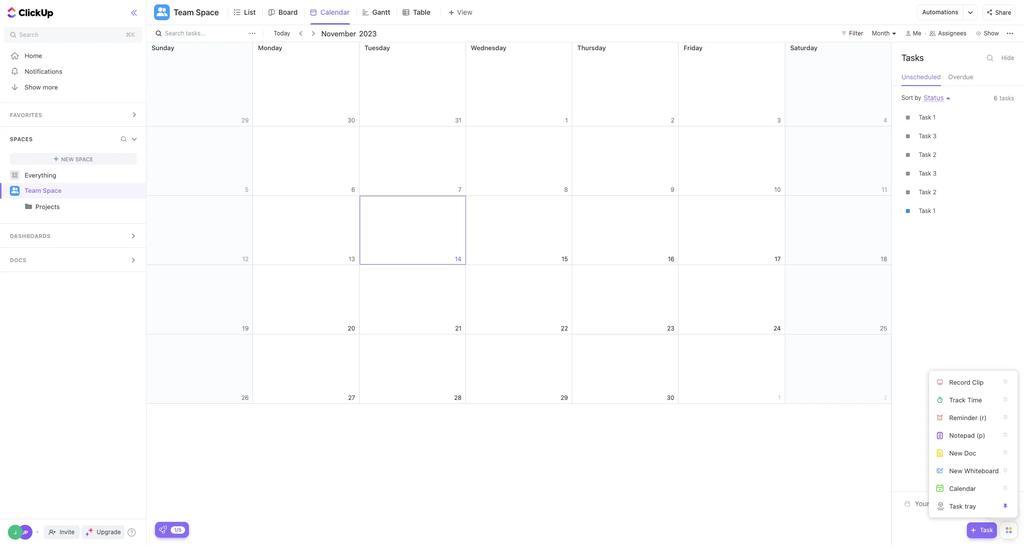 Task type: vqa. For each thing, say whether or not it's contained in the screenshot.


Task type: describe. For each thing, give the bounding box(es) containing it.
track time
[[950, 396, 983, 404]]

track
[[950, 396, 966, 404]]

5
[[245, 186, 249, 193]]

hide
[[1002, 54, 1015, 62]]

search tasks...
[[165, 30, 206, 37]]

gantt
[[372, 8, 391, 16]]

23
[[667, 325, 675, 332]]

‎task 2
[[919, 189, 937, 196]]

space for team space button
[[196, 8, 219, 17]]

grid containing sunday
[[146, 42, 892, 546]]

notepad
[[950, 432, 975, 439]]

overdue
[[949, 73, 974, 81]]

user group image
[[11, 188, 18, 194]]

today
[[274, 30, 290, 37]]

assignees button
[[926, 28, 972, 39]]

0 horizontal spatial 30
[[348, 116, 355, 124]]

0 horizontal spatial calendar
[[321, 8, 350, 16]]

view
[[457, 8, 473, 16]]

month button
[[870, 28, 901, 39]]

assignees
[[939, 30, 967, 37]]

reminder (r)
[[950, 414, 987, 422]]

Search tasks... text field
[[165, 27, 247, 40]]

1 task 3 from the top
[[919, 132, 937, 140]]

7
[[458, 186, 462, 193]]

team for team space link
[[25, 187, 41, 195]]

9
[[671, 186, 675, 193]]

board link
[[279, 0, 302, 25]]

onboarding checklist button element
[[159, 526, 167, 534]]

sort by
[[902, 94, 922, 101]]

17
[[775, 255, 781, 263]]

share
[[996, 9, 1012, 16]]

calendars
[[932, 500, 964, 508]]

task 1
[[919, 207, 936, 215]]

show for show
[[984, 30, 1000, 37]]

‎task 1
[[919, 114, 936, 121]]

home
[[25, 51, 42, 59]]

j
[[14, 530, 17, 536]]

dashboards
[[10, 233, 51, 239]]

automations
[[923, 8, 959, 16]]

11
[[882, 186, 888, 193]]

task tray
[[950, 502, 977, 510]]

2023
[[359, 29, 377, 38]]

your calendars 0
[[915, 500, 971, 508]]

list
[[244, 8, 256, 16]]

2 vertical spatial 3
[[933, 170, 937, 177]]

1 vertical spatial 3
[[933, 132, 937, 140]]

27
[[348, 394, 355, 402]]

list link
[[244, 0, 260, 25]]

sidebar navigation
[[0, 0, 149, 546]]

clip
[[973, 378, 984, 386]]

filter button
[[838, 28, 868, 39]]

1/5
[[174, 527, 182, 533]]

show more
[[25, 83, 58, 91]]

‎task for ‎task 1
[[919, 114, 932, 121]]

sparkle svg 1 image
[[88, 528, 93, 533]]

team space for team space link
[[25, 187, 62, 195]]

team space button
[[170, 1, 219, 23]]

22
[[561, 325, 568, 332]]

new doc
[[950, 449, 977, 457]]

share button
[[983, 4, 1016, 20]]

tray
[[965, 502, 977, 510]]

save
[[993, 508, 1007, 516]]

spaces
[[10, 136, 33, 142]]

28
[[454, 394, 462, 402]]

new for new space
[[61, 156, 74, 162]]

6 tasks
[[994, 95, 1015, 102]]

your
[[915, 500, 930, 508]]

everything
[[25, 171, 56, 179]]

tasks
[[1000, 95, 1015, 102]]

15
[[562, 255, 568, 263]]

10
[[775, 186, 781, 193]]

sunday
[[152, 44, 174, 52]]

view button
[[441, 6, 476, 18]]

table link
[[413, 0, 435, 25]]

show for show more
[[25, 83, 41, 91]]

reminder
[[950, 414, 978, 422]]

november 2023
[[321, 29, 377, 38]]

13
[[349, 255, 355, 263]]

favorites button
[[0, 103, 147, 127]]

16
[[668, 255, 675, 263]]

status button
[[922, 94, 944, 102]]

notifications link
[[0, 64, 147, 79]]

gantt link
[[372, 0, 395, 25]]

november
[[321, 29, 356, 38]]

saturday
[[791, 44, 818, 52]]



Task type: locate. For each thing, give the bounding box(es) containing it.
sort
[[902, 94, 914, 101]]

grid
[[146, 42, 892, 546]]

row containing 5
[[147, 127, 892, 196]]

0
[[968, 501, 971, 507]]

show left more at the top left
[[25, 83, 41, 91]]

search inside sidebar "navigation"
[[19, 31, 39, 38]]

show
[[984, 30, 1000, 37], [25, 83, 41, 91]]

team for team space button
[[174, 8, 194, 17]]

0 horizontal spatial team
[[25, 187, 41, 195]]

6 for 6
[[352, 186, 355, 193]]

0 vertical spatial team
[[174, 8, 194, 17]]

team
[[174, 8, 194, 17], [25, 187, 41, 195]]

26
[[241, 394, 249, 402]]

2 horizontal spatial space
[[196, 8, 219, 17]]

record clip
[[950, 378, 984, 386]]

0 vertical spatial 30
[[348, 116, 355, 124]]

projects
[[35, 203, 60, 211]]

6 for 6 tasks
[[994, 95, 998, 102]]

user group image
[[156, 7, 168, 16]]

filter
[[850, 30, 864, 37]]

1 horizontal spatial 6
[[994, 95, 998, 102]]

space
[[196, 8, 219, 17], [75, 156, 93, 162], [43, 187, 62, 195]]

search up sunday
[[165, 30, 184, 37]]

1 horizontal spatial 29
[[561, 394, 568, 402]]

team inside team space link
[[25, 187, 41, 195]]

team space for team space button
[[174, 8, 219, 17]]

1 vertical spatial team
[[25, 187, 41, 195]]

0 vertical spatial calendar
[[321, 8, 350, 16]]

25
[[881, 325, 888, 332]]

1 horizontal spatial team
[[174, 8, 194, 17]]

row containing 12
[[147, 196, 892, 265]]

‎task
[[919, 114, 932, 121], [919, 189, 932, 196]]

1 projects link from the left
[[1, 199, 138, 215]]

‎task up task 1
[[919, 189, 932, 196]]

8
[[564, 186, 568, 193]]

18
[[881, 255, 888, 263]]

0 horizontal spatial search
[[19, 31, 39, 38]]

task 3 up task 2
[[919, 132, 937, 140]]

4
[[884, 116, 888, 124]]

new left doc
[[950, 449, 963, 457]]

doc
[[965, 449, 977, 457]]

show inside sidebar "navigation"
[[25, 83, 41, 91]]

1 horizontal spatial show
[[984, 30, 1000, 37]]

new inside sidebar "navigation"
[[61, 156, 74, 162]]

time
[[968, 396, 983, 404]]

1
[[933, 114, 936, 121], [566, 116, 568, 124], [933, 207, 936, 215], [779, 394, 781, 402]]

search for search
[[19, 31, 39, 38]]

row containing 29
[[147, 42, 892, 127]]

search up home
[[19, 31, 39, 38]]

4 row from the top
[[147, 265, 892, 335]]

new up everything link
[[61, 156, 74, 162]]

2 projects link from the left
[[35, 199, 138, 215]]

monday
[[258, 44, 282, 52]]

me
[[913, 30, 922, 37]]

space up search tasks... text field
[[196, 8, 219, 17]]

3
[[778, 116, 781, 124], [933, 132, 937, 140], [933, 170, 937, 177]]

calendar link
[[321, 0, 354, 25]]

0 vertical spatial new
[[61, 156, 74, 162]]

2 row from the top
[[147, 127, 892, 196]]

calendar up 0
[[950, 485, 977, 493]]

new for new whiteboard
[[950, 467, 963, 475]]

automations button
[[918, 5, 964, 20]]

sparkle svg 2 image
[[85, 533, 89, 536]]

task 3
[[919, 132, 937, 140], [919, 170, 937, 177]]

0 horizontal spatial space
[[43, 187, 62, 195]]

space inside team space link
[[43, 187, 62, 195]]

board
[[279, 8, 298, 16]]

search for search tasks...
[[165, 30, 184, 37]]

by
[[915, 94, 922, 101]]

record
[[950, 378, 971, 386]]

new for new doc
[[950, 449, 963, 457]]

tasks
[[902, 53, 924, 63]]

calendar up november
[[321, 8, 350, 16]]

more
[[43, 83, 58, 91]]

team inside team space button
[[174, 8, 194, 17]]

20
[[348, 325, 355, 332]]

everything link
[[0, 167, 147, 183]]

3 row from the top
[[147, 196, 892, 265]]

1 horizontal spatial space
[[75, 156, 93, 162]]

1 vertical spatial space
[[75, 156, 93, 162]]

status
[[924, 94, 944, 102]]

team up search tasks...
[[174, 8, 194, 17]]

0 vertical spatial team space
[[174, 8, 219, 17]]

‎task for ‎task 2
[[919, 189, 932, 196]]

29
[[241, 116, 249, 124], [561, 394, 568, 402]]

0 vertical spatial show
[[984, 30, 1000, 37]]

12
[[242, 255, 249, 263]]

unscheduled
[[902, 73, 941, 81]]

2 ‎task from the top
[[919, 189, 932, 196]]

team down everything
[[25, 187, 41, 195]]

1 horizontal spatial search
[[165, 30, 184, 37]]

new down new doc
[[950, 467, 963, 475]]

1 horizontal spatial calendar
[[950, 485, 977, 493]]

⌘k
[[126, 31, 135, 38]]

home link
[[0, 48, 147, 64]]

task
[[919, 132, 932, 140], [919, 151, 932, 159], [919, 170, 932, 177], [919, 207, 932, 215], [950, 502, 963, 510], [981, 527, 994, 534]]

3 inside "grid"
[[778, 116, 781, 124]]

5 row from the top
[[147, 335, 892, 404]]

new whiteboard
[[950, 467, 999, 475]]

thursday
[[578, 44, 606, 52]]

team space
[[174, 8, 219, 17], [25, 187, 62, 195]]

projects link
[[1, 199, 138, 215], [35, 199, 138, 215]]

0 vertical spatial ‎task
[[919, 114, 932, 121]]

1 vertical spatial ‎task
[[919, 189, 932, 196]]

‎task down by
[[919, 114, 932, 121]]

tuesday
[[365, 44, 390, 52]]

0 vertical spatial 3
[[778, 116, 781, 124]]

1 ‎task from the top
[[919, 114, 932, 121]]

team space down everything
[[25, 187, 62, 195]]

19
[[242, 325, 249, 332]]

1 vertical spatial calendar
[[950, 485, 977, 493]]

2 vertical spatial space
[[43, 187, 62, 195]]

jp
[[22, 530, 28, 536]]

show down share button on the top right
[[984, 30, 1000, 37]]

1 row from the top
[[147, 42, 892, 127]]

show inside dropdown button
[[984, 30, 1000, 37]]

14
[[455, 255, 462, 263]]

space up everything link
[[75, 156, 93, 162]]

1 vertical spatial team space
[[25, 187, 62, 195]]

hide button
[[999, 52, 1018, 64]]

0 vertical spatial task 3
[[919, 132, 937, 140]]

task 3 up ‎task 2
[[919, 170, 937, 177]]

team space inside button
[[174, 8, 219, 17]]

0 horizontal spatial 29
[[241, 116, 249, 124]]

2
[[671, 116, 675, 124], [933, 151, 937, 159], [933, 189, 937, 196], [884, 394, 888, 402]]

1 vertical spatial 6
[[352, 186, 355, 193]]

me button
[[903, 28, 926, 39]]

0 horizontal spatial show
[[25, 83, 41, 91]]

(r)
[[980, 414, 987, 422]]

row
[[147, 42, 892, 127], [147, 127, 892, 196], [147, 196, 892, 265], [147, 265, 892, 335], [147, 335, 892, 404]]

today button
[[272, 29, 292, 38]]

2 task 3 from the top
[[919, 170, 937, 177]]

(p)
[[977, 432, 986, 439]]

team space inside sidebar "navigation"
[[25, 187, 62, 195]]

task 2
[[919, 151, 937, 159]]

space for team space link
[[43, 187, 62, 195]]

1 horizontal spatial team space
[[174, 8, 219, 17]]

1 vertical spatial new
[[950, 449, 963, 457]]

notepad (p)
[[950, 432, 986, 439]]

1 horizontal spatial 30
[[667, 394, 675, 402]]

team space up the tasks...
[[174, 8, 219, 17]]

friday
[[684, 44, 703, 52]]

space up projects
[[43, 187, 62, 195]]

notifications
[[25, 67, 62, 75]]

6 inside row
[[352, 186, 355, 193]]

1 vertical spatial 30
[[667, 394, 675, 402]]

1 vertical spatial show
[[25, 83, 41, 91]]

row containing 19
[[147, 265, 892, 335]]

31
[[455, 116, 462, 124]]

show button
[[973, 28, 1002, 39]]

1 vertical spatial task 3
[[919, 170, 937, 177]]

docs
[[10, 257, 27, 263]]

space inside team space button
[[196, 8, 219, 17]]

tasks...
[[186, 30, 206, 37]]

0 vertical spatial 29
[[241, 116, 249, 124]]

0 vertical spatial 6
[[994, 95, 998, 102]]

row containing 26
[[147, 335, 892, 404]]

0 horizontal spatial 6
[[352, 186, 355, 193]]

0 vertical spatial space
[[196, 8, 219, 17]]

21
[[455, 325, 462, 332]]

0 horizontal spatial team space
[[25, 187, 62, 195]]

upgrade
[[97, 529, 121, 536]]

new space
[[61, 156, 93, 162]]

month
[[873, 30, 890, 37]]

onboarding checklist button image
[[159, 526, 167, 534]]

1 vertical spatial 29
[[561, 394, 568, 402]]

invite
[[60, 529, 75, 536]]

2 vertical spatial new
[[950, 467, 963, 475]]

upgrade link
[[82, 526, 125, 540]]



